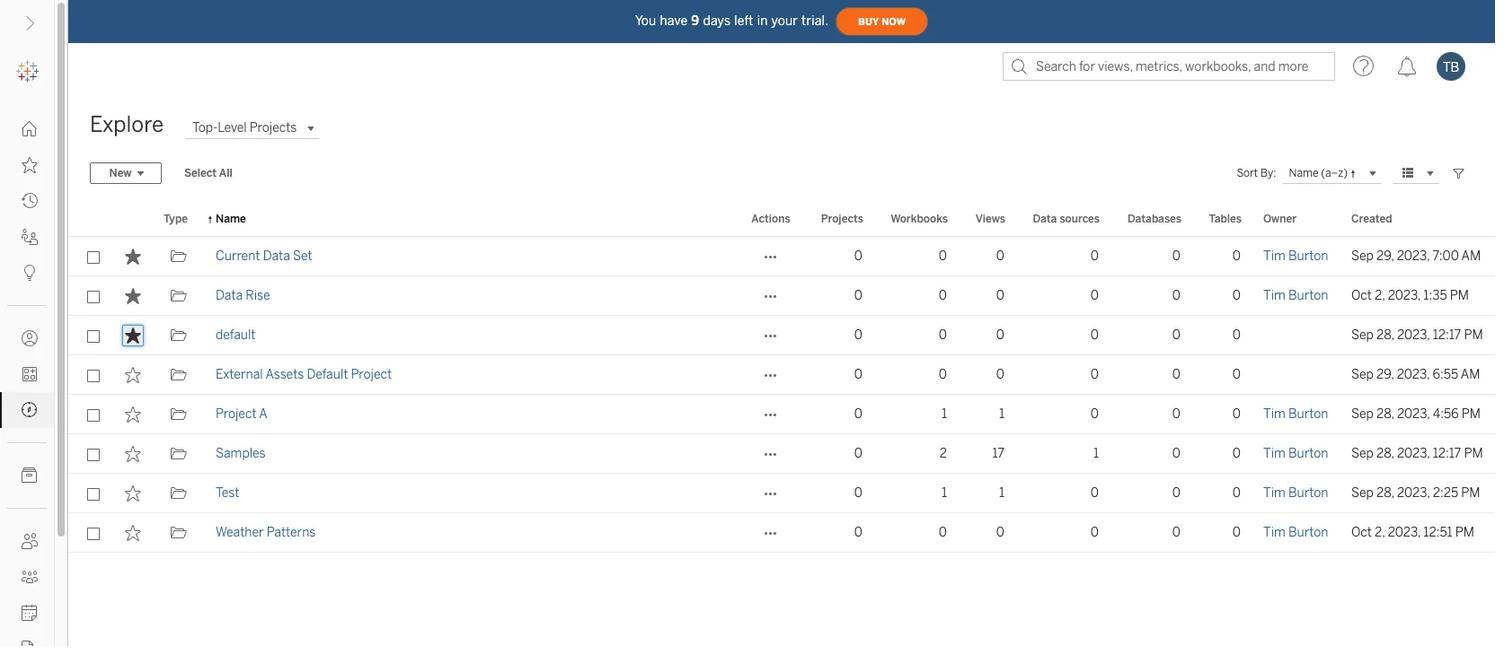 Task type: locate. For each thing, give the bounding box(es) containing it.
pm for test
[[1461, 486, 1480, 501]]

navigation panel element
[[0, 54, 54, 647]]

tim burton link for oct 2, 2023, 12:51 pm
[[1263, 514, 1328, 553]]

am
[[1461, 249, 1481, 264], [1461, 367, 1480, 383]]

project image
[[170, 328, 186, 344], [170, 367, 186, 384], [170, 407, 186, 423], [170, 447, 186, 463]]

tim burton link for oct 2, 2023, 1:35 pm
[[1263, 277, 1328, 316]]

project image for default
[[170, 328, 186, 344]]

you
[[635, 13, 656, 28]]

2 burton from the top
[[1288, 288, 1328, 304]]

project image left external
[[170, 367, 186, 384]]

2023, left 2:25 on the right bottom of the page
[[1397, 486, 1430, 501]]

top-level projects
[[192, 120, 297, 136]]

default
[[307, 367, 348, 383]]

2023, left 7:00
[[1397, 249, 1430, 264]]

0 vertical spatial oct
[[1351, 288, 1372, 304]]

1 vertical spatial 29,
[[1376, 367, 1394, 383]]

owner
[[1263, 213, 1297, 226]]

cell for sep 28, 2023, 12:17 pm
[[1252, 316, 1340, 356]]

1 project image from the top
[[170, 249, 186, 265]]

am right 6:55
[[1461, 367, 1480, 383]]

project image down type
[[170, 249, 186, 265]]

assets
[[265, 367, 304, 383]]

project left a
[[216, 407, 257, 422]]

1 horizontal spatial data
[[263, 249, 290, 264]]

2023, left 6:55
[[1397, 367, 1430, 383]]

2 sep from the top
[[1351, 328, 1374, 343]]

1 sep from the top
[[1351, 249, 1374, 264]]

test link
[[216, 474, 239, 514]]

1:35
[[1423, 288, 1447, 304]]

29,
[[1376, 249, 1394, 264], [1376, 367, 1394, 383]]

grid
[[68, 203, 1495, 647]]

1 vertical spatial data
[[263, 249, 290, 264]]

sep 28, 2023, 12:17 pm
[[1351, 328, 1483, 343], [1351, 447, 1483, 462]]

2,
[[1375, 288, 1385, 304], [1375, 526, 1385, 541]]

6 tim burton from the top
[[1263, 526, 1328, 541]]

2, down the sep 29, 2023, 7:00 am at top
[[1375, 288, 1385, 304]]

sep 28, 2023, 2:25 pm
[[1351, 486, 1480, 501]]

1 2, from the top
[[1375, 288, 1385, 304]]

6 row from the top
[[68, 435, 1495, 474]]

3 sep from the top
[[1351, 367, 1374, 383]]

2 vertical spatial data
[[216, 288, 243, 304]]

sep for default
[[1351, 328, 1374, 343]]

3 tim burton link from the top
[[1263, 395, 1328, 435]]

project image left samples link
[[170, 447, 186, 463]]

2 project image from the top
[[170, 367, 186, 384]]

sep up the oct 2, 2023, 12:51 pm
[[1351, 486, 1374, 501]]

6 sep from the top
[[1351, 486, 1374, 501]]

1 tim from the top
[[1263, 249, 1285, 264]]

weather
[[216, 526, 264, 541]]

cell
[[1252, 316, 1340, 356], [1252, 356, 1340, 395]]

tim for oct 2, 2023, 12:51 pm
[[1263, 526, 1285, 541]]

oct for oct 2, 2023, 1:35 pm
[[1351, 288, 1372, 304]]

0 vertical spatial 12:17
[[1433, 328, 1461, 343]]

explore image
[[22, 403, 38, 419]]

tim burton link for sep 28, 2023, 4:56 pm
[[1263, 395, 1328, 435]]

set
[[293, 249, 312, 264]]

tim for sep 29, 2023, 7:00 am
[[1263, 249, 1285, 264]]

sep 28, 2023, 12:17 pm down sep 28, 2023, 4:56 pm
[[1351, 447, 1483, 462]]

1 12:17 from the top
[[1433, 328, 1461, 343]]

0 vertical spatial am
[[1461, 249, 1481, 264]]

2 29, from the top
[[1376, 367, 1394, 383]]

select all
[[184, 167, 232, 180]]

2023, for current data set
[[1397, 249, 1430, 264]]

12:17 up 6:55
[[1433, 328, 1461, 343]]

2 cell from the top
[[1252, 356, 1340, 395]]

5 tim burton link from the top
[[1263, 474, 1328, 514]]

1 oct from the top
[[1351, 288, 1372, 304]]

pm right 4:56
[[1462, 407, 1481, 422]]

2023, left 12:51
[[1388, 526, 1421, 541]]

5 row from the top
[[68, 395, 1495, 435]]

2023, up sep 28, 2023, 2:25 pm
[[1397, 447, 1430, 462]]

in
[[757, 13, 768, 28]]

type
[[164, 213, 188, 226]]

oct down the sep 29, 2023, 7:00 am at top
[[1351, 288, 1372, 304]]

3 tim burton from the top
[[1263, 407, 1328, 422]]

sep 28, 2023, 12:17 pm up sep 29, 2023, 6:55 am
[[1351, 328, 1483, 343]]

project a
[[216, 407, 267, 422]]

1 28, from the top
[[1376, 328, 1394, 343]]

tim for sep 28, 2023, 4:56 pm
[[1263, 407, 1285, 422]]

1 vertical spatial am
[[1461, 367, 1480, 383]]

8 row from the top
[[68, 514, 1495, 553]]

pm right 12:51
[[1455, 526, 1474, 541]]

2 horizontal spatial data
[[1033, 213, 1057, 226]]

row
[[68, 237, 1495, 277], [68, 277, 1495, 316], [68, 316, 1495, 356], [68, 356, 1495, 395], [68, 395, 1495, 435], [68, 435, 1495, 474], [68, 474, 1495, 514], [68, 514, 1495, 553]]

4 row from the top
[[68, 356, 1495, 395]]

5 tim burton from the top
[[1263, 486, 1328, 501]]

main navigation. press the up and down arrow keys to access links. element
[[0, 111, 54, 647]]

tim burton link for sep 28, 2023, 2:25 pm
[[1263, 474, 1328, 514]]

3 tim from the top
[[1263, 407, 1285, 422]]

project image left test link at the left
[[170, 486, 186, 502]]

data rise link
[[216, 277, 270, 316]]

1 tim burton link from the top
[[1263, 237, 1328, 277]]

4 tim burton from the top
[[1263, 447, 1328, 462]]

0 vertical spatial 29,
[[1376, 249, 1394, 264]]

pm for project a
[[1462, 407, 1481, 422]]

projects right actions
[[821, 213, 863, 226]]

2023, for test
[[1397, 486, 1430, 501]]

sep 28, 2023, 12:17 pm for 0
[[1351, 328, 1483, 343]]

buy now button
[[836, 7, 928, 36]]

1 vertical spatial oct
[[1351, 526, 1372, 541]]

samples link
[[216, 435, 266, 474]]

6 burton from the top
[[1288, 526, 1328, 541]]

pm for samples
[[1464, 447, 1483, 462]]

by:
[[1260, 167, 1276, 180]]

data
[[1033, 213, 1057, 226], [263, 249, 290, 264], [216, 288, 243, 304]]

patterns
[[267, 526, 316, 541]]

0 horizontal spatial data
[[216, 288, 243, 304]]

4 tim from the top
[[1263, 447, 1285, 462]]

0 vertical spatial sep 28, 2023, 12:17 pm
[[1351, 328, 1483, 343]]

1 vertical spatial 2,
[[1375, 526, 1385, 541]]

select
[[184, 167, 217, 180]]

row containing test
[[68, 474, 1495, 514]]

databases
[[1127, 213, 1181, 226]]

projects
[[250, 120, 297, 136], [821, 213, 863, 226]]

schedules image
[[22, 606, 38, 622]]

tim
[[1263, 249, 1285, 264], [1263, 288, 1285, 304], [1263, 407, 1285, 422], [1263, 447, 1285, 462], [1263, 486, 1285, 501], [1263, 526, 1285, 541]]

project image left weather
[[170, 526, 186, 542]]

2023, for samples
[[1397, 447, 1430, 462]]

project right default
[[351, 367, 392, 383]]

tim for sep 28, 2023, 12:17 pm
[[1263, 447, 1285, 462]]

12:17 down 4:56
[[1433, 447, 1461, 462]]

tim burton for sep 29, 2023, 7:00 am
[[1263, 249, 1328, 264]]

am right 7:00
[[1461, 249, 1481, 264]]

0 vertical spatial data
[[1033, 213, 1057, 226]]

sep up sep 28, 2023, 4:56 pm
[[1351, 367, 1374, 383]]

29, for sep 29, 2023, 7:00 am
[[1376, 249, 1394, 264]]

sep
[[1351, 249, 1374, 264], [1351, 328, 1374, 343], [1351, 367, 1374, 383], [1351, 407, 1374, 422], [1351, 447, 1374, 462], [1351, 486, 1374, 501]]

sep down sep 29, 2023, 6:55 am
[[1351, 407, 1374, 422]]

2:25
[[1433, 486, 1458, 501]]

cell for sep 29, 2023, 6:55 am
[[1252, 356, 1340, 395]]

0 horizontal spatial projects
[[250, 120, 297, 136]]

project image for project a
[[170, 407, 186, 423]]

1 row from the top
[[68, 237, 1495, 277]]

data for data sources
[[1033, 213, 1057, 226]]

4 burton from the top
[[1288, 447, 1328, 462]]

pm right 1:35
[[1450, 288, 1469, 304]]

sep down oct 2, 2023, 1:35 pm
[[1351, 328, 1374, 343]]

1 vertical spatial projects
[[821, 213, 863, 226]]

1 vertical spatial project
[[216, 407, 257, 422]]

2023, for external assets default project
[[1397, 367, 1430, 383]]

project
[[351, 367, 392, 383], [216, 407, 257, 422]]

sep 28, 2023, 12:17 pm for 1
[[1351, 447, 1483, 462]]

oct 2, 2023, 1:35 pm
[[1351, 288, 1469, 304]]

4 project image from the top
[[170, 447, 186, 463]]

sep for test
[[1351, 486, 1374, 501]]

projects right level on the top
[[250, 120, 297, 136]]

6:55
[[1432, 367, 1458, 383]]

6 tim burton link from the top
[[1263, 514, 1328, 553]]

project image for samples
[[170, 447, 186, 463]]

tim burton
[[1263, 249, 1328, 264], [1263, 288, 1328, 304], [1263, 407, 1328, 422], [1263, 447, 1328, 462], [1263, 486, 1328, 501], [1263, 526, 1328, 541]]

2 sep 28, 2023, 12:17 pm from the top
[[1351, 447, 1483, 462]]

2 row from the top
[[68, 277, 1495, 316]]

3 row from the top
[[68, 316, 1495, 356]]

workbooks
[[890, 213, 948, 226]]

tim for sep 28, 2023, 2:25 pm
[[1263, 486, 1285, 501]]

28, up the oct 2, 2023, 12:51 pm
[[1376, 486, 1394, 501]]

28, for project a
[[1376, 407, 1394, 422]]

burton for oct 2, 2023, 1:35 pm
[[1288, 288, 1328, 304]]

burton for sep 29, 2023, 7:00 am
[[1288, 249, 1328, 264]]

1 tim burton from the top
[[1263, 249, 1328, 264]]

1 sep 28, 2023, 12:17 pm from the top
[[1351, 328, 1483, 343]]

row group containing current data set
[[68, 237, 1495, 553]]

shared with me image
[[22, 229, 38, 245]]

0
[[854, 249, 863, 264], [939, 249, 947, 264], [996, 249, 1004, 264], [1091, 249, 1099, 264], [1172, 249, 1181, 264], [1233, 249, 1241, 264], [854, 288, 863, 304], [939, 288, 947, 304], [996, 288, 1004, 304], [1091, 288, 1099, 304], [1172, 288, 1181, 304], [1233, 288, 1241, 304], [854, 328, 863, 343], [939, 328, 947, 343], [996, 328, 1004, 343], [1091, 328, 1099, 343], [1172, 328, 1181, 343], [1233, 328, 1241, 343], [854, 367, 863, 383], [939, 367, 947, 383], [996, 367, 1004, 383], [1091, 367, 1099, 383], [1172, 367, 1181, 383], [1233, 367, 1241, 383], [854, 407, 863, 422], [1091, 407, 1099, 422], [1172, 407, 1181, 422], [1233, 407, 1241, 422], [854, 447, 863, 462], [1172, 447, 1181, 462], [1233, 447, 1241, 462], [854, 486, 863, 501], [1091, 486, 1099, 501], [1172, 486, 1181, 501], [1233, 486, 1241, 501], [854, 526, 863, 541], [939, 526, 947, 541], [996, 526, 1004, 541], [1091, 526, 1099, 541], [1172, 526, 1181, 541], [1233, 526, 1241, 541]]

5 burton from the top
[[1288, 486, 1328, 501]]

0 vertical spatial project
[[351, 367, 392, 383]]

2
[[940, 447, 947, 462]]

28, for default
[[1376, 328, 1394, 343]]

jobs image
[[22, 641, 38, 647]]

data left sources
[[1033, 213, 1057, 226]]

3 burton from the top
[[1288, 407, 1328, 422]]

2, down sep 28, 2023, 2:25 pm
[[1375, 526, 1385, 541]]

sep for current data set
[[1351, 249, 1374, 264]]

7:00
[[1432, 249, 1459, 264]]

level
[[218, 120, 247, 136]]

29, down created
[[1376, 249, 1394, 264]]

am for sep 29, 2023, 7:00 am
[[1461, 249, 1481, 264]]

2, for oct 2, 2023, 1:35 pm
[[1375, 288, 1385, 304]]

burton
[[1288, 249, 1328, 264], [1288, 288, 1328, 304], [1288, 407, 1328, 422], [1288, 447, 1328, 462], [1288, 486, 1328, 501], [1288, 526, 1328, 541]]

2023, up sep 29, 2023, 6:55 am
[[1397, 328, 1430, 343]]

collections image
[[22, 367, 38, 383]]

0 vertical spatial 2,
[[1375, 288, 1385, 304]]

2 tim from the top
[[1263, 288, 1285, 304]]

12:17
[[1433, 328, 1461, 343], [1433, 447, 1461, 462]]

2 tim burton link from the top
[[1263, 277, 1328, 316]]

4 tim burton link from the top
[[1263, 435, 1328, 474]]

28, down sep 29, 2023, 6:55 am
[[1376, 407, 1394, 422]]

sep up sep 28, 2023, 2:25 pm
[[1351, 447, 1374, 462]]

pm
[[1450, 288, 1469, 304], [1464, 328, 1483, 343], [1462, 407, 1481, 422], [1464, 447, 1483, 462], [1461, 486, 1480, 501], [1455, 526, 1474, 541]]

pm down sep 28, 2023, 4:56 pm
[[1464, 447, 1483, 462]]

days
[[703, 13, 731, 28]]

pm up sep 29, 2023, 6:55 am
[[1464, 328, 1483, 343]]

burton for sep 28, 2023, 2:25 pm
[[1288, 486, 1328, 501]]

project image
[[170, 249, 186, 265], [170, 288, 186, 305], [170, 486, 186, 502], [170, 526, 186, 542]]

1
[[942, 407, 947, 422], [999, 407, 1004, 422], [1093, 447, 1099, 462], [942, 486, 947, 501], [999, 486, 1004, 501]]

29, up sep 28, 2023, 4:56 pm
[[1376, 367, 1394, 383]]

project image for current
[[170, 249, 186, 265]]

4 28, from the top
[[1376, 486, 1394, 501]]

28,
[[1376, 328, 1394, 343], [1376, 407, 1394, 422], [1376, 447, 1394, 462], [1376, 486, 1394, 501]]

select all button
[[173, 163, 244, 184]]

3 project image from the top
[[170, 407, 186, 423]]

project image left data rise link
[[170, 288, 186, 305]]

left
[[734, 13, 753, 28]]

burton for oct 2, 2023, 12:51 pm
[[1288, 526, 1328, 541]]

row containing current data set
[[68, 237, 1495, 277]]

2023, left 1:35
[[1388, 288, 1421, 304]]

weather patterns link
[[216, 514, 316, 553]]

2023, left 4:56
[[1397, 407, 1430, 422]]

1 29, from the top
[[1376, 249, 1394, 264]]

7 row from the top
[[68, 474, 1495, 514]]

created
[[1351, 213, 1392, 226]]

have
[[660, 13, 688, 28]]

a
[[259, 407, 267, 422]]

2, for oct 2, 2023, 12:51 pm
[[1375, 526, 1385, 541]]

rise
[[246, 288, 270, 304]]

4 sep from the top
[[1351, 407, 1374, 422]]

project image left project a link
[[170, 407, 186, 423]]

tim burton for oct 2, 2023, 12:51 pm
[[1263, 526, 1328, 541]]

2 tim burton from the top
[[1263, 288, 1328, 304]]

you have 9 days left in your trial.
[[635, 13, 828, 28]]

3 28, from the top
[[1376, 447, 1394, 462]]

tim burton link
[[1263, 237, 1328, 277], [1263, 277, 1328, 316], [1263, 395, 1328, 435], [1263, 435, 1328, 474], [1263, 474, 1328, 514], [1263, 514, 1328, 553]]

new
[[109, 167, 132, 180]]

pm right 2:25 on the right bottom of the page
[[1461, 486, 1480, 501]]

data left 'rise'
[[216, 288, 243, 304]]

6 tim from the top
[[1263, 526, 1285, 541]]

4 project image from the top
[[170, 526, 186, 542]]

oct
[[1351, 288, 1372, 304], [1351, 526, 1372, 541]]

2 project image from the top
[[170, 288, 186, 305]]

oct down sep 28, 2023, 2:25 pm
[[1351, 526, 1372, 541]]

1 vertical spatial sep 28, 2023, 12:17 pm
[[1351, 447, 1483, 462]]

28, up sep 28, 2023, 2:25 pm
[[1376, 447, 1394, 462]]

0 vertical spatial projects
[[250, 120, 297, 136]]

1 cell from the top
[[1252, 316, 1340, 356]]

2023,
[[1397, 249, 1430, 264], [1388, 288, 1421, 304], [1397, 328, 1430, 343], [1397, 367, 1430, 383], [1397, 407, 1430, 422], [1397, 447, 1430, 462], [1397, 486, 1430, 501], [1388, 526, 1421, 541]]

2 2, from the top
[[1375, 526, 1385, 541]]

1 project image from the top
[[170, 328, 186, 344]]

row group
[[68, 237, 1495, 553]]

2 28, from the top
[[1376, 407, 1394, 422]]

1 vertical spatial 12:17
[[1433, 447, 1461, 462]]

views
[[976, 213, 1005, 226]]

sep 29, 2023, 6:55 am
[[1351, 367, 1480, 383]]

1 burton from the top
[[1288, 249, 1328, 264]]

2 12:17 from the top
[[1433, 447, 1461, 462]]

sep down created
[[1351, 249, 1374, 264]]

5 tim from the top
[[1263, 486, 1285, 501]]

28, down oct 2, 2023, 1:35 pm
[[1376, 328, 1394, 343]]

2 oct from the top
[[1351, 526, 1372, 541]]

5 sep from the top
[[1351, 447, 1374, 462]]

data left set
[[263, 249, 290, 264]]

28, for samples
[[1376, 447, 1394, 462]]

project image left default link
[[170, 328, 186, 344]]



Task type: describe. For each thing, give the bounding box(es) containing it.
personal space image
[[22, 331, 38, 347]]

sep 29, 2023, 7:00 am
[[1351, 249, 1481, 264]]

trial.
[[802, 13, 828, 28]]

sort by:
[[1237, 167, 1276, 180]]

tim for oct 2, 2023, 1:35 pm
[[1263, 288, 1285, 304]]

2023, for weather patterns
[[1388, 526, 1421, 541]]

data for data rise
[[216, 288, 243, 304]]

row containing weather patterns
[[68, 514, 1495, 553]]

1 horizontal spatial projects
[[821, 213, 863, 226]]

2023, for data rise
[[1388, 288, 1421, 304]]

external
[[216, 367, 263, 383]]

tim burton for sep 28, 2023, 4:56 pm
[[1263, 407, 1328, 422]]

samples
[[216, 447, 266, 462]]

3 project image from the top
[[170, 486, 186, 502]]

external assets image
[[22, 468, 38, 484]]

row containing project a
[[68, 395, 1495, 435]]

new button
[[90, 163, 162, 184]]

project image for data
[[170, 288, 186, 305]]

sources
[[1060, 213, 1100, 226]]

name
[[216, 213, 246, 226]]

tim burton link for sep 29, 2023, 7:00 am
[[1263, 237, 1328, 277]]

sep for project a
[[1351, 407, 1374, 422]]

explore
[[90, 111, 164, 137]]

29, for sep 29, 2023, 6:55 am
[[1376, 367, 1394, 383]]

buy now
[[858, 16, 906, 27]]

project image for external assets default project
[[170, 367, 186, 384]]

oct for oct 2, 2023, 12:51 pm
[[1351, 526, 1372, 541]]

28, for test
[[1376, 486, 1394, 501]]

tim burton link for sep 28, 2023, 12:17 pm
[[1263, 435, 1328, 474]]

pm for weather patterns
[[1455, 526, 1474, 541]]

tim burton for oct 2, 2023, 1:35 pm
[[1263, 288, 1328, 304]]

data rise
[[216, 288, 270, 304]]

2023, for project a
[[1397, 407, 1430, 422]]

weather patterns
[[216, 526, 316, 541]]

17
[[992, 447, 1004, 462]]

row containing data rise
[[68, 277, 1495, 316]]

default link
[[216, 316, 256, 356]]

tim burton for sep 28, 2023, 12:17 pm
[[1263, 447, 1328, 462]]

tables
[[1209, 213, 1242, 226]]

1 horizontal spatial project
[[351, 367, 392, 383]]

groups image
[[22, 570, 38, 586]]

oct 2, 2023, 12:51 pm
[[1351, 526, 1474, 541]]

sep for external assets default project
[[1351, 367, 1374, 383]]

9
[[691, 13, 699, 28]]

grid containing current data set
[[68, 203, 1495, 647]]

all
[[219, 167, 232, 180]]

project image for weather
[[170, 526, 186, 542]]

recents image
[[22, 193, 38, 209]]

4:56
[[1433, 407, 1459, 422]]

12:51
[[1423, 526, 1452, 541]]

data sources
[[1033, 213, 1100, 226]]

external assets default project
[[216, 367, 392, 383]]

buy
[[858, 16, 879, 27]]

favorites image
[[22, 157, 38, 173]]

pm for data rise
[[1450, 288, 1469, 304]]

burton for sep 28, 2023, 4:56 pm
[[1288, 407, 1328, 422]]

current data set
[[216, 249, 312, 264]]

recommendations image
[[22, 265, 38, 281]]

tim burton for sep 28, 2023, 2:25 pm
[[1263, 486, 1328, 501]]

pm for default
[[1464, 328, 1483, 343]]

external assets default project link
[[216, 356, 392, 395]]

now
[[882, 16, 906, 27]]

test
[[216, 486, 239, 501]]

top-
[[192, 120, 218, 136]]

projects inside 'popup button'
[[250, 120, 297, 136]]

project a link
[[216, 395, 267, 435]]

am for sep 29, 2023, 6:55 am
[[1461, 367, 1480, 383]]

default
[[216, 328, 256, 343]]

top-level projects button
[[185, 117, 320, 139]]

current
[[216, 249, 260, 264]]

row containing samples
[[68, 435, 1495, 474]]

row containing external assets default project
[[68, 356, 1495, 395]]

users image
[[22, 534, 38, 550]]

burton for sep 28, 2023, 12:17 pm
[[1288, 447, 1328, 462]]

home image
[[22, 121, 38, 137]]

12:17 for 1
[[1433, 447, 1461, 462]]

0 horizontal spatial project
[[216, 407, 257, 422]]

your
[[771, 13, 798, 28]]

12:17 for 0
[[1433, 328, 1461, 343]]

sort
[[1237, 167, 1258, 180]]

sep 28, 2023, 4:56 pm
[[1351, 407, 1481, 422]]

sep for samples
[[1351, 447, 1374, 462]]

current data set link
[[216, 237, 312, 277]]

actions
[[751, 213, 790, 226]]

row containing default
[[68, 316, 1495, 356]]

2023, for default
[[1397, 328, 1430, 343]]



Task type: vqa. For each thing, say whether or not it's contained in the screenshot.


